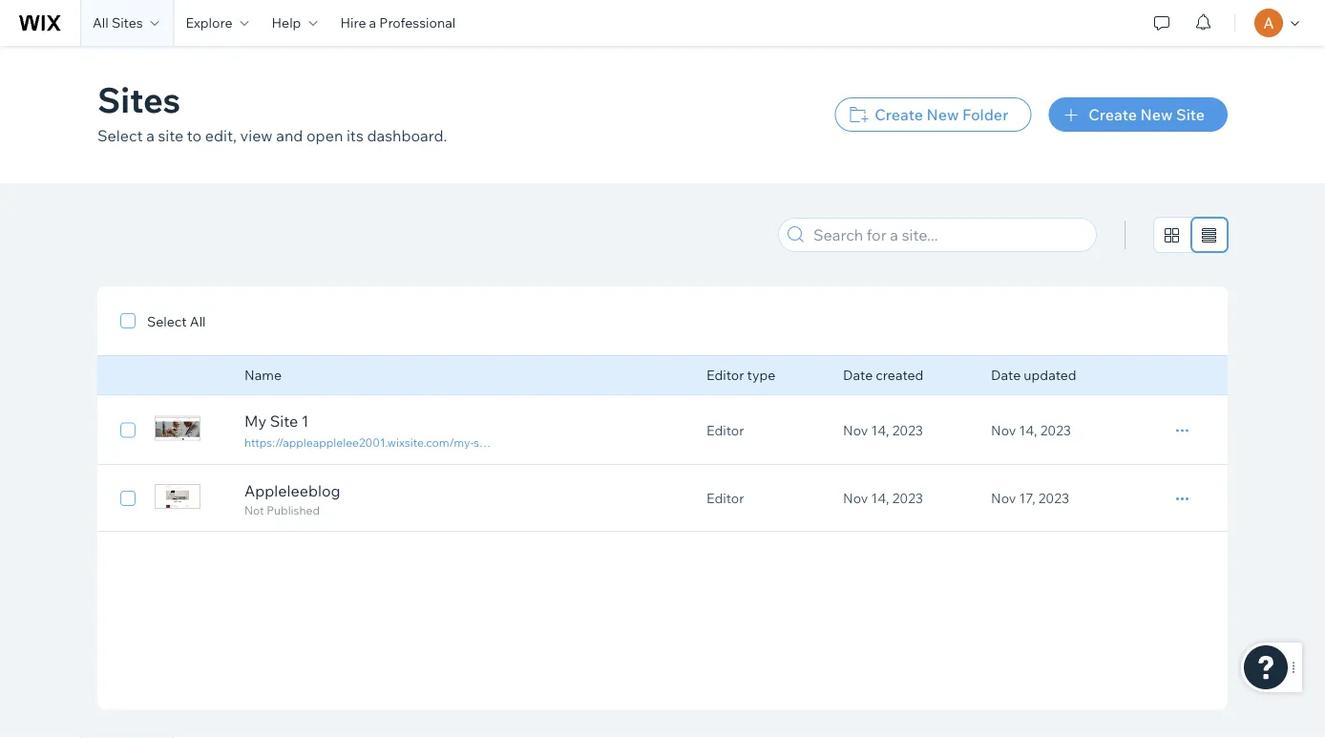 Task type: locate. For each thing, give the bounding box(es) containing it.
site
[[158, 126, 184, 145]]

nov
[[843, 422, 868, 438], [991, 422, 1016, 438], [843, 490, 868, 507], [991, 490, 1016, 507]]

sites
[[112, 14, 143, 31], [97, 77, 181, 121]]

17,
[[1019, 490, 1036, 507]]

create new folder
[[875, 105, 1009, 124]]

my site 1 https://appleapplelee2001.wixsite.com/my-site-1
[[244, 412, 502, 449]]

0 horizontal spatial create
[[875, 105, 923, 124]]

2 editor from the top
[[707, 422, 744, 438]]

1 create from the left
[[875, 105, 923, 124]]

0 vertical spatial site
[[1177, 105, 1205, 124]]

site
[[1177, 105, 1205, 124], [270, 412, 298, 431]]

1 vertical spatial a
[[146, 126, 155, 145]]

1 new from the left
[[927, 105, 959, 124]]

a right hire
[[369, 14, 376, 31]]

create inside "button"
[[1089, 105, 1137, 124]]

2 create from the left
[[1089, 105, 1137, 124]]

1 vertical spatial 1
[[496, 435, 502, 449]]

nov 14, 2023
[[843, 422, 923, 438], [991, 422, 1071, 438], [843, 490, 923, 507]]

1 vertical spatial site
[[270, 412, 298, 431]]

create
[[875, 105, 923, 124], [1089, 105, 1137, 124]]

2 vertical spatial editor
[[707, 490, 744, 507]]

type
[[747, 367, 776, 383]]

0 horizontal spatial a
[[146, 126, 155, 145]]

my
[[244, 412, 267, 431]]

0 horizontal spatial date
[[843, 367, 873, 383]]

14,
[[871, 422, 890, 438], [1019, 422, 1038, 438], [871, 490, 890, 507]]

new inside create new folder button
[[927, 105, 959, 124]]

new
[[927, 105, 959, 124], [1141, 105, 1173, 124]]

2023
[[893, 422, 923, 438], [1041, 422, 1071, 438], [893, 490, 923, 507], [1039, 490, 1070, 507]]

create for create new site
[[1089, 105, 1137, 124]]

2 new from the left
[[1141, 105, 1173, 124]]

all
[[93, 14, 109, 31], [190, 313, 206, 330]]

a left the site
[[146, 126, 155, 145]]

appleleeblog
[[244, 481, 340, 500]]

created
[[876, 367, 924, 383]]

select inside select all option
[[147, 313, 187, 330]]

date
[[843, 367, 873, 383], [991, 367, 1021, 383]]

date left updated on the right of page
[[991, 367, 1021, 383]]

hire a professional link
[[329, 0, 467, 46]]

14, for appleleeblog
[[871, 490, 890, 507]]

and
[[276, 126, 303, 145]]

0 horizontal spatial site
[[270, 412, 298, 431]]

1 vertical spatial select
[[147, 313, 187, 330]]

1 horizontal spatial create
[[1089, 105, 1137, 124]]

1 horizontal spatial all
[[190, 313, 206, 330]]

select inside sites select a site to edit, view and open its dashboard.
[[97, 126, 143, 145]]

new for folder
[[927, 105, 959, 124]]

1 horizontal spatial site
[[1177, 105, 1205, 124]]

Search for a site... field
[[808, 219, 1091, 251]]

a
[[369, 14, 376, 31], [146, 126, 155, 145]]

0 vertical spatial sites
[[112, 14, 143, 31]]

3 editor from the top
[[707, 490, 744, 507]]

1 vertical spatial sites
[[97, 77, 181, 121]]

edit,
[[205, 126, 237, 145]]

not
[[244, 503, 264, 518]]

0 vertical spatial select
[[97, 126, 143, 145]]

1 horizontal spatial a
[[369, 14, 376, 31]]

date updated
[[991, 367, 1077, 383]]

2 date from the left
[[991, 367, 1021, 383]]

date created
[[843, 367, 924, 383]]

0 vertical spatial editor
[[707, 367, 744, 383]]

0 vertical spatial a
[[369, 14, 376, 31]]

select
[[97, 126, 143, 145], [147, 313, 187, 330]]

all sites
[[93, 14, 143, 31]]

1 horizontal spatial new
[[1141, 105, 1173, 124]]

editor for my site 1
[[707, 422, 744, 438]]

1 vertical spatial all
[[190, 313, 206, 330]]

sites inside sites select a site to edit, view and open its dashboard.
[[97, 77, 181, 121]]

name
[[244, 367, 282, 383]]

create inside button
[[875, 105, 923, 124]]

1 date from the left
[[843, 367, 873, 383]]

14, for my site 1
[[871, 422, 890, 438]]

0 horizontal spatial select
[[97, 126, 143, 145]]

1
[[302, 412, 309, 431], [496, 435, 502, 449]]

editor
[[707, 367, 744, 383], [707, 422, 744, 438], [707, 490, 744, 507]]

new for site
[[1141, 105, 1173, 124]]

sites left explore
[[112, 14, 143, 31]]

1 horizontal spatial date
[[991, 367, 1021, 383]]

0 horizontal spatial new
[[927, 105, 959, 124]]

1 vertical spatial editor
[[707, 422, 744, 438]]

1 horizontal spatial select
[[147, 313, 187, 330]]

0 vertical spatial all
[[93, 14, 109, 31]]

new inside create new site "button"
[[1141, 105, 1173, 124]]

sites select a site to edit, view and open its dashboard.
[[97, 77, 447, 145]]

date left created
[[843, 367, 873, 383]]

0 vertical spatial 1
[[302, 412, 309, 431]]

None checkbox
[[120, 419, 136, 442], [120, 487, 136, 510], [120, 419, 136, 442], [120, 487, 136, 510]]

sites up the site
[[97, 77, 181, 121]]

appleleeblog not published
[[244, 481, 340, 518]]

view
[[240, 126, 273, 145]]



Task type: describe. For each thing, give the bounding box(es) containing it.
hire a professional
[[340, 14, 456, 31]]

nov 14, 2023 for appleleeblog
[[843, 490, 923, 507]]

a inside sites select a site to edit, view and open its dashboard.
[[146, 126, 155, 145]]

date for date created
[[843, 367, 873, 383]]

https://appleapplelee2001.wixsite.com/my-site-1 button
[[244, 434, 502, 451]]

Select All checkbox
[[120, 309, 206, 332]]

professional
[[379, 14, 456, 31]]

open
[[307, 126, 343, 145]]

dashboard.
[[367, 126, 447, 145]]

0 horizontal spatial 1
[[302, 412, 309, 431]]

appleleeblog image
[[155, 484, 201, 509]]

hire
[[340, 14, 366, 31]]

published
[[267, 503, 320, 518]]

select all
[[147, 313, 206, 330]]

create new folder button
[[835, 97, 1032, 132]]

explore
[[186, 14, 233, 31]]

editor for appleleeblog
[[707, 490, 744, 507]]

folder
[[963, 105, 1009, 124]]

its
[[347, 126, 364, 145]]

nov 17, 2023
[[991, 490, 1070, 507]]

create new site button
[[1049, 97, 1228, 132]]

help
[[272, 14, 301, 31]]

1 editor from the top
[[707, 367, 744, 383]]

nov 14, 2023 for my site 1
[[843, 422, 923, 438]]

0 horizontal spatial all
[[93, 14, 109, 31]]

1 horizontal spatial 1
[[496, 435, 502, 449]]

create new site
[[1089, 105, 1205, 124]]

editor type
[[707, 367, 776, 383]]

all inside option
[[190, 313, 206, 330]]

site inside "button"
[[1177, 105, 1205, 124]]

https://appleapplelee2001.wixsite.com/my-
[[244, 435, 474, 449]]

updated
[[1024, 367, 1077, 383]]

site inside my site 1 https://appleapplelee2001.wixsite.com/my-site-1
[[270, 412, 298, 431]]

date for date updated
[[991, 367, 1021, 383]]

help button
[[260, 0, 329, 46]]

my site 1 image
[[155, 416, 201, 441]]

to
[[187, 126, 202, 145]]

site-
[[474, 435, 496, 449]]

create for create new folder
[[875, 105, 923, 124]]



